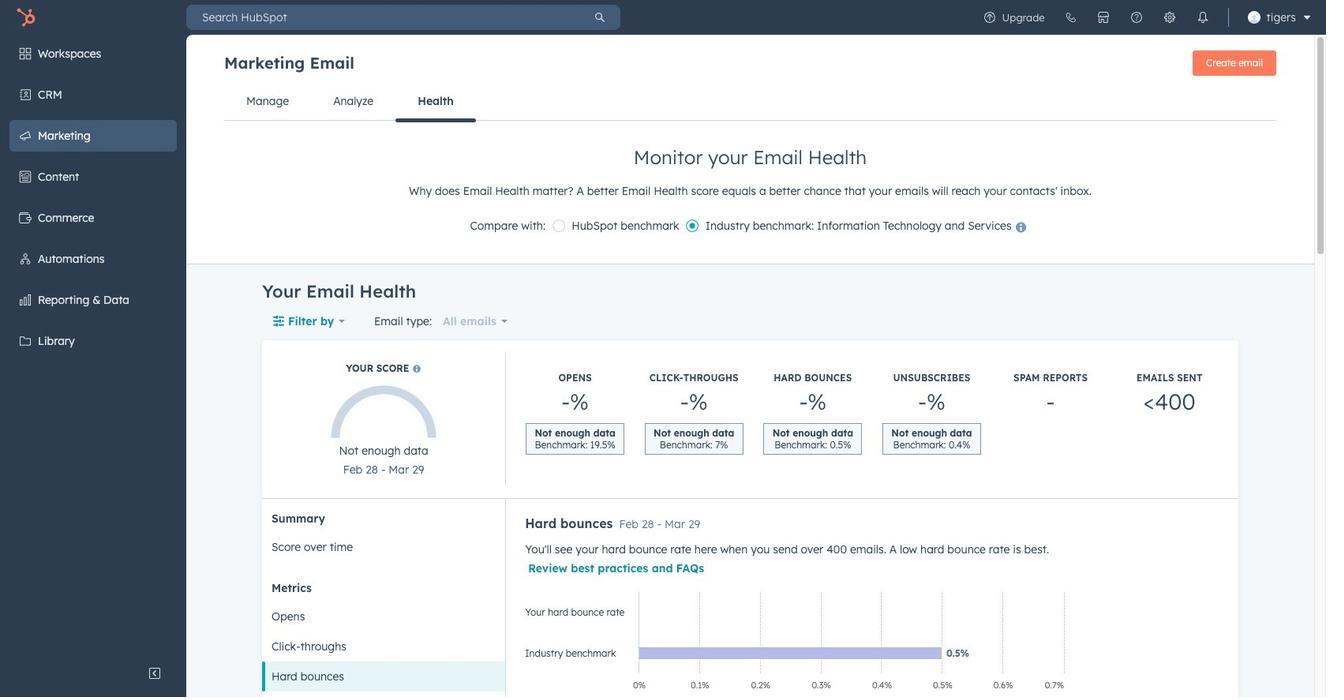 Task type: locate. For each thing, give the bounding box(es) containing it.
navigation inside page section element
[[224, 82, 1276, 122]]

menu
[[973, 0, 1317, 35], [0, 35, 186, 658]]

help image
[[1130, 11, 1143, 24]]

0 horizontal spatial menu
[[0, 35, 186, 658]]

banner
[[224, 46, 1276, 82]]

navigation
[[224, 82, 1276, 122]]

Search HubSpot search field
[[186, 5, 579, 30]]

banner inside page section element
[[224, 46, 1276, 82]]

page section element
[[186, 35, 1314, 264]]



Task type: vqa. For each thing, say whether or not it's contained in the screenshot.
Your Preferences
no



Task type: describe. For each thing, give the bounding box(es) containing it.
marketplaces image
[[1097, 11, 1110, 24]]

howard n/a image
[[1248, 11, 1260, 24]]

notifications image
[[1196, 11, 1209, 24]]

1 horizontal spatial menu
[[973, 0, 1317, 35]]

settings image
[[1163, 11, 1176, 24]]

interactive chart image
[[517, 585, 1072, 697]]



